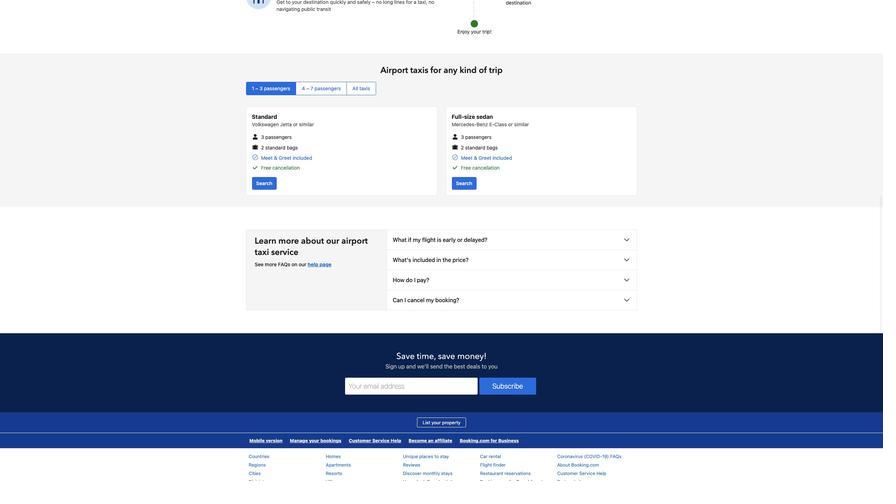 Task type: locate. For each thing, give the bounding box(es) containing it.
booking.com inside navigation
[[460, 438, 490, 443]]

can
[[393, 297, 403, 303]]

to up the navigating
[[286, 0, 291, 5]]

unique places to stay reviews discover monthly stays
[[403, 454, 453, 476]]

1 vertical spatial to
[[482, 363, 487, 370]]

2 standard from the left
[[465, 145, 486, 151]]

your left trip!
[[471, 29, 481, 35]]

countries regions cities
[[249, 454, 269, 476]]

i right the can
[[405, 297, 406, 303]]

0 horizontal spatial my
[[413, 237, 421, 243]]

your up the navigating
[[292, 0, 302, 5]]

bags for jetta
[[287, 145, 298, 151]]

free
[[261, 165, 271, 171], [461, 165, 471, 171]]

2 horizontal spatial for
[[491, 438, 497, 443]]

i
[[414, 277, 416, 283], [405, 297, 406, 303]]

0 horizontal spatial search button
[[252, 177, 277, 190]]

no left long
[[376, 0, 382, 5]]

deals
[[467, 363, 480, 370]]

included for jetta
[[293, 155, 312, 161]]

bags
[[287, 145, 298, 151], [487, 145, 498, 151]]

my inside dropdown button
[[426, 297, 434, 303]]

help down 19)
[[597, 470, 607, 476]]

more right learn
[[279, 235, 299, 247]]

delayed?
[[464, 237, 488, 243]]

1 2 standard bags from the left
[[261, 145, 298, 151]]

0 horizontal spatial cancellation
[[273, 165, 300, 171]]

1 horizontal spatial no
[[429, 0, 434, 5]]

1 vertical spatial for
[[431, 65, 442, 76]]

0 horizontal spatial &
[[274, 155, 277, 161]]

0 horizontal spatial bags
[[287, 145, 298, 151]]

1 horizontal spatial and
[[406, 363, 416, 370]]

3 right 1
[[260, 86, 263, 92]]

0 vertical spatial customer service help link
[[345, 433, 405, 448]]

countries link
[[249, 454, 269, 459]]

0 horizontal spatial standard
[[265, 145, 286, 151]]

monthly
[[423, 470, 440, 476]]

0 horizontal spatial meet
[[261, 155, 273, 161]]

unique
[[403, 454, 418, 459]]

2 free from the left
[[461, 165, 471, 171]]

3 passengers down the jetta
[[261, 134, 292, 140]]

2 horizontal spatial –
[[372, 0, 375, 5]]

1 horizontal spatial booking airport taxi image
[[468, 0, 616, 31]]

0 horizontal spatial free cancellation
[[261, 165, 300, 171]]

taxis inside sort results by element
[[360, 86, 370, 92]]

faqs right 19)
[[610, 454, 622, 459]]

2 bags from the left
[[487, 145, 498, 151]]

2 down volkswagen
[[261, 145, 264, 151]]

free for volkswagen
[[261, 165, 271, 171]]

0 vertical spatial customer
[[349, 438, 371, 443]]

3 for standard
[[261, 134, 264, 140]]

0 vertical spatial to
[[286, 0, 291, 5]]

our
[[326, 235, 339, 247], [299, 261, 307, 267]]

0 vertical spatial the
[[443, 257, 451, 263]]

1 horizontal spatial i
[[414, 277, 416, 283]]

for left business
[[491, 438, 497, 443]]

mobile version
[[250, 438, 283, 443]]

save
[[397, 351, 415, 362]]

1 vertical spatial the
[[444, 363, 453, 370]]

best
[[454, 363, 465, 370]]

0 horizontal spatial more
[[265, 261, 277, 267]]

on
[[292, 261, 297, 267]]

booking.com inside the coronavirus (covid-19) faqs about booking.com customer service help
[[572, 462, 599, 468]]

0 vertical spatial booking.com
[[460, 438, 490, 443]]

2 standard bags down the jetta
[[261, 145, 298, 151]]

2 for size
[[461, 145, 464, 151]]

you
[[488, 363, 498, 370]]

3 down mercedes-
[[461, 134, 464, 140]]

standard for volkswagen
[[265, 145, 286, 151]]

your inside get to your destination quickly and safely – no long lines for a taxi, no navigating public transit
[[292, 0, 302, 5]]

2 standard bags for jetta
[[261, 145, 298, 151]]

in
[[437, 257, 441, 263]]

what's
[[393, 257, 411, 263]]

booking.com for business link
[[456, 433, 523, 448]]

1 vertical spatial booking.com
[[572, 462, 599, 468]]

help
[[391, 438, 401, 443], [597, 470, 607, 476]]

– right 'safely'
[[372, 0, 375, 5]]

booking airport taxi image
[[246, 0, 271, 9], [468, 0, 616, 31]]

or
[[293, 121, 298, 127], [508, 121, 513, 127], [457, 237, 463, 243]]

1 search button from the left
[[252, 177, 277, 190]]

2 2 standard bags from the left
[[461, 145, 498, 151]]

rental
[[489, 454, 501, 459]]

my right cancel
[[426, 297, 434, 303]]

greet for sedan
[[479, 155, 491, 161]]

2 vertical spatial to
[[435, 454, 439, 459]]

2 standard bags down benz at right
[[461, 145, 498, 151]]

2 cancellation from the left
[[472, 165, 500, 171]]

1 horizontal spatial free cancellation
[[461, 165, 500, 171]]

taxis right "airport"
[[410, 65, 428, 76]]

reviews link
[[403, 462, 421, 468]]

2 down mercedes-
[[461, 145, 464, 151]]

and right up
[[406, 363, 416, 370]]

bookings
[[321, 438, 342, 443]]

0 horizontal spatial 3 passengers
[[261, 134, 292, 140]]

2 meet & greet included from the left
[[461, 155, 512, 161]]

to
[[286, 0, 291, 5], [482, 363, 487, 370], [435, 454, 439, 459]]

help left become at the bottom left of the page
[[391, 438, 401, 443]]

1 similar from the left
[[299, 121, 314, 127]]

for left a on the left
[[406, 0, 413, 5]]

1 vertical spatial customer service help link
[[557, 470, 607, 476]]

0 vertical spatial help
[[391, 438, 401, 443]]

4 – 7 passengers
[[302, 86, 341, 92]]

1 horizontal spatial my
[[426, 297, 434, 303]]

2 meet from the left
[[461, 155, 473, 161]]

full-size sedan mercedes-benz e-class or similar
[[452, 114, 529, 127]]

about booking.com link
[[557, 462, 599, 468]]

meet down volkswagen
[[261, 155, 273, 161]]

1 horizontal spatial customer
[[557, 470, 578, 476]]

0 horizontal spatial to
[[286, 0, 291, 5]]

& down benz at right
[[474, 155, 477, 161]]

discover
[[403, 470, 422, 476]]

the right in
[[443, 257, 451, 263]]

1 standard from the left
[[265, 145, 286, 151]]

the down save
[[444, 363, 453, 370]]

0 horizontal spatial help
[[391, 438, 401, 443]]

0 horizontal spatial or
[[293, 121, 298, 127]]

0 vertical spatial i
[[414, 277, 416, 283]]

1 vertical spatial i
[[405, 297, 406, 303]]

1 vertical spatial help
[[597, 470, 607, 476]]

0 vertical spatial taxis
[[410, 65, 428, 76]]

1 horizontal spatial booking.com
[[572, 462, 599, 468]]

greet down benz at right
[[479, 155, 491, 161]]

or right the jetta
[[293, 121, 298, 127]]

more right see
[[265, 261, 277, 267]]

to left stay
[[435, 454, 439, 459]]

your right manage on the bottom left of page
[[309, 438, 319, 443]]

1 horizontal spatial included
[[413, 257, 435, 263]]

0 vertical spatial for
[[406, 0, 413, 5]]

apartments link
[[326, 462, 351, 468]]

1 meet & greet included from the left
[[261, 155, 312, 161]]

enjoy
[[458, 29, 470, 35]]

1 horizontal spatial service
[[580, 470, 595, 476]]

0 horizontal spatial similar
[[299, 121, 314, 127]]

1 horizontal spatial 3 passengers
[[461, 134, 492, 140]]

become an affiliate link
[[405, 433, 456, 448]]

0 horizontal spatial free
[[261, 165, 271, 171]]

taxis right all
[[360, 86, 370, 92]]

3 passengers for volkswagen
[[261, 134, 292, 140]]

or inside the standard volkswagen jetta or similar
[[293, 121, 298, 127]]

free for size
[[461, 165, 471, 171]]

1 horizontal spatial bags
[[487, 145, 498, 151]]

1 free cancellation from the left
[[261, 165, 300, 171]]

0 horizontal spatial greet
[[279, 155, 291, 161]]

similar right the jetta
[[299, 121, 314, 127]]

1 vertical spatial customer
[[557, 470, 578, 476]]

our right on
[[299, 261, 307, 267]]

standard down benz at right
[[465, 145, 486, 151]]

0 horizontal spatial our
[[299, 261, 307, 267]]

1 meet from the left
[[261, 155, 273, 161]]

0 vertical spatial my
[[413, 237, 421, 243]]

& down volkswagen
[[274, 155, 277, 161]]

1 vertical spatial taxis
[[360, 86, 370, 92]]

stay
[[440, 454, 449, 459]]

1 & from the left
[[274, 155, 277, 161]]

customer right bookings
[[349, 438, 371, 443]]

all taxis
[[353, 86, 370, 92]]

0 horizontal spatial taxis
[[360, 86, 370, 92]]

customer service help link for about booking.com
[[557, 470, 607, 476]]

the inside 'save time, save money! sign up and we'll send the best deals to you'
[[444, 363, 453, 370]]

how do i pay? button
[[387, 270, 637, 290]]

airport
[[342, 235, 368, 247]]

customer
[[349, 438, 371, 443], [557, 470, 578, 476]]

0 horizontal spatial meet & greet included
[[261, 155, 312, 161]]

or right class on the top right of the page
[[508, 121, 513, 127]]

included inside what's included in the price? dropdown button
[[413, 257, 435, 263]]

regions link
[[249, 462, 266, 468]]

1 horizontal spatial our
[[326, 235, 339, 247]]

service
[[372, 438, 390, 443], [580, 470, 595, 476]]

i inside can i cancel my booking? dropdown button
[[405, 297, 406, 303]]

for left any
[[431, 65, 442, 76]]

1 horizontal spatial faqs
[[610, 454, 622, 459]]

0 horizontal spatial customer
[[349, 438, 371, 443]]

3 down volkswagen
[[261, 134, 264, 140]]

passengers
[[264, 86, 290, 92], [315, 86, 341, 92], [266, 134, 292, 140], [465, 134, 492, 140]]

for
[[406, 0, 413, 5], [431, 65, 442, 76], [491, 438, 497, 443]]

faqs
[[278, 261, 290, 267], [610, 454, 622, 459]]

is
[[437, 237, 442, 243]]

– left 7
[[306, 86, 309, 92]]

help page link
[[308, 261, 332, 267]]

0 horizontal spatial i
[[405, 297, 406, 303]]

1 vertical spatial my
[[426, 297, 434, 303]]

2 search button from the left
[[452, 177, 477, 190]]

navigation
[[246, 433, 523, 448]]

meet & greet included down benz at right
[[461, 155, 512, 161]]

2 for volkswagen
[[261, 145, 264, 151]]

1 search from the left
[[256, 180, 272, 186]]

standard
[[265, 145, 286, 151], [465, 145, 486, 151]]

1 horizontal spatial meet
[[461, 155, 473, 161]]

lines
[[394, 0, 405, 5]]

our right the "about"
[[326, 235, 339, 247]]

0 horizontal spatial booking.com
[[460, 438, 490, 443]]

– inside get to your destination quickly and safely – no long lines for a taxi, no navigating public transit
[[372, 0, 375, 5]]

free cancellation
[[261, 165, 300, 171], [461, 165, 500, 171]]

faqs left on
[[278, 261, 290, 267]]

your right list
[[432, 420, 441, 425]]

0 horizontal spatial faqs
[[278, 261, 290, 267]]

included for sedan
[[493, 155, 512, 161]]

1 horizontal spatial –
[[306, 86, 309, 92]]

0 horizontal spatial –
[[256, 86, 258, 92]]

0 horizontal spatial 2
[[261, 145, 264, 151]]

1 3 passengers from the left
[[261, 134, 292, 140]]

0 horizontal spatial for
[[406, 0, 413, 5]]

price?
[[453, 257, 469, 263]]

and left 'safely'
[[347, 0, 356, 5]]

a
[[414, 0, 417, 5]]

2 horizontal spatial included
[[493, 155, 512, 161]]

similar right class on the top right of the page
[[514, 121, 529, 127]]

for inside get to your destination quickly and safely – no long lines for a taxi, no navigating public transit
[[406, 0, 413, 5]]

0 vertical spatial faqs
[[278, 261, 290, 267]]

3
[[260, 86, 263, 92], [261, 134, 264, 140], [461, 134, 464, 140]]

passengers right 7
[[315, 86, 341, 92]]

or right early
[[457, 237, 463, 243]]

booking.com down coronavirus (covid-19) faqs link
[[572, 462, 599, 468]]

meet & greet included down the jetta
[[261, 155, 312, 161]]

your inside navigation
[[309, 438, 319, 443]]

1 greet from the left
[[279, 155, 291, 161]]

1 horizontal spatial more
[[279, 235, 299, 247]]

similar
[[299, 121, 314, 127], [514, 121, 529, 127]]

1 horizontal spatial cancellation
[[472, 165, 500, 171]]

2 3 passengers from the left
[[461, 134, 492, 140]]

navigation containing mobile version
[[246, 433, 523, 448]]

1 vertical spatial service
[[580, 470, 595, 476]]

0 vertical spatial our
[[326, 235, 339, 247]]

sedan
[[477, 114, 493, 120]]

cancellation
[[273, 165, 300, 171], [472, 165, 500, 171]]

0 vertical spatial service
[[372, 438, 390, 443]]

similar inside full-size sedan mercedes-benz e-class or similar
[[514, 121, 529, 127]]

enjoy your trip!
[[458, 29, 492, 35]]

1 horizontal spatial 2 standard bags
[[461, 145, 498, 151]]

and inside 'save time, save money! sign up and we'll send the best deals to you'
[[406, 363, 416, 370]]

about
[[557, 462, 570, 468]]

customer service help link for manage your bookings
[[345, 433, 405, 448]]

booking.com up car
[[460, 438, 490, 443]]

1 horizontal spatial greet
[[479, 155, 491, 161]]

manage your bookings link
[[286, 433, 345, 448]]

greet down the jetta
[[279, 155, 291, 161]]

1 horizontal spatial customer service help link
[[557, 470, 607, 476]]

no
[[376, 0, 382, 5], [429, 0, 434, 5]]

2 no from the left
[[429, 0, 434, 5]]

no right taxi, at top left
[[429, 0, 434, 5]]

0 horizontal spatial 2 standard bags
[[261, 145, 298, 151]]

or inside dropdown button
[[457, 237, 463, 243]]

0 horizontal spatial and
[[347, 0, 356, 5]]

1 horizontal spatial help
[[597, 470, 607, 476]]

2 horizontal spatial or
[[508, 121, 513, 127]]

1 horizontal spatial 2
[[461, 145, 464, 151]]

up
[[398, 363, 405, 370]]

to left you
[[482, 363, 487, 370]]

1 horizontal spatial taxis
[[410, 65, 428, 76]]

2 search from the left
[[456, 180, 472, 186]]

1 horizontal spatial search
[[456, 180, 472, 186]]

taxis
[[410, 65, 428, 76], [360, 86, 370, 92]]

service
[[271, 247, 299, 258]]

meet & greet included for jetta
[[261, 155, 312, 161]]

my right the if
[[413, 237, 421, 243]]

0 horizontal spatial no
[[376, 0, 382, 5]]

1 horizontal spatial standard
[[465, 145, 486, 151]]

1 horizontal spatial or
[[457, 237, 463, 243]]

1 cancellation from the left
[[273, 165, 300, 171]]

2 greet from the left
[[479, 155, 491, 161]]

1 free from the left
[[261, 165, 271, 171]]

1 vertical spatial our
[[299, 261, 307, 267]]

2 & from the left
[[474, 155, 477, 161]]

0 vertical spatial and
[[347, 0, 356, 5]]

0 horizontal spatial search
[[256, 180, 272, 186]]

1 horizontal spatial free
[[461, 165, 471, 171]]

&
[[274, 155, 277, 161], [474, 155, 477, 161]]

1 vertical spatial more
[[265, 261, 277, 267]]

1 horizontal spatial similar
[[514, 121, 529, 127]]

included
[[293, 155, 312, 161], [493, 155, 512, 161], [413, 257, 435, 263]]

1 vertical spatial and
[[406, 363, 416, 370]]

0 horizontal spatial included
[[293, 155, 312, 161]]

list your property
[[423, 420, 461, 425]]

standard down volkswagen
[[265, 145, 286, 151]]

search button for volkswagen
[[252, 177, 277, 190]]

meet & greet included
[[261, 155, 312, 161], [461, 155, 512, 161]]

1 bags from the left
[[287, 145, 298, 151]]

1 horizontal spatial meet & greet included
[[461, 155, 512, 161]]

your
[[292, 0, 302, 5], [471, 29, 481, 35], [432, 420, 441, 425], [309, 438, 319, 443]]

taxis for all
[[360, 86, 370, 92]]

meet down mercedes-
[[461, 155, 473, 161]]

1 horizontal spatial search button
[[452, 177, 477, 190]]

bags for sedan
[[487, 145, 498, 151]]

flight finder link
[[480, 462, 506, 468]]

0 horizontal spatial booking airport taxi image
[[246, 0, 271, 9]]

3 passengers down benz at right
[[461, 134, 492, 140]]

bags down e- at the right of page
[[487, 145, 498, 151]]

bags down the jetta
[[287, 145, 298, 151]]

i right do
[[414, 277, 416, 283]]

all
[[353, 86, 358, 92]]

2 2 from the left
[[461, 145, 464, 151]]

customer down 'about'
[[557, 470, 578, 476]]

2 standard bags
[[261, 145, 298, 151], [461, 145, 498, 151]]

2 vertical spatial for
[[491, 438, 497, 443]]

can i cancel my booking?
[[393, 297, 459, 303]]

– right 1
[[256, 86, 258, 92]]

1 booking airport taxi image from the left
[[246, 0, 271, 9]]

Your email address email field
[[345, 378, 478, 395]]

2 free cancellation from the left
[[461, 165, 500, 171]]

free cancellation for jetta
[[261, 165, 300, 171]]

sign
[[386, 363, 397, 370]]

help inside the coronavirus (covid-19) faqs about booking.com customer service help
[[597, 470, 607, 476]]

taxis for airport
[[410, 65, 428, 76]]

1 2 from the left
[[261, 145, 264, 151]]

2 similar from the left
[[514, 121, 529, 127]]



Task type: vqa. For each thing, say whether or not it's contained in the screenshot.


Task type: describe. For each thing, give the bounding box(es) containing it.
or inside full-size sedan mercedes-benz e-class or similar
[[508, 121, 513, 127]]

customer inside navigation
[[349, 438, 371, 443]]

19)
[[602, 454, 609, 459]]

restaurant
[[480, 470, 503, 476]]

search for volkswagen
[[256, 180, 272, 186]]

car rental link
[[480, 454, 501, 459]]

car
[[480, 454, 488, 459]]

service inside the coronavirus (covid-19) faqs about booking.com customer service help
[[580, 470, 595, 476]]

1
[[252, 86, 254, 92]]

passengers right 1
[[264, 86, 290, 92]]

mobile version link
[[246, 433, 286, 448]]

– for 4 – 7 passengers
[[306, 86, 309, 92]]

homes apartments resorts
[[326, 454, 351, 476]]

navigating
[[277, 6, 300, 12]]

customer inside the coronavirus (covid-19) faqs about booking.com customer service help
[[557, 470, 578, 476]]

4
[[302, 86, 305, 92]]

e-
[[489, 121, 495, 127]]

resorts
[[326, 470, 342, 476]]

what's included in the price? button
[[387, 250, 637, 270]]

free cancellation for sedan
[[461, 165, 500, 171]]

booking?
[[435, 297, 459, 303]]

countries
[[249, 454, 269, 459]]

time,
[[417, 351, 436, 362]]

flight
[[480, 462, 492, 468]]

3 passengers for size
[[461, 134, 492, 140]]

to inside 'save time, save money! sign up and we'll send the best deals to you'
[[482, 363, 487, 370]]

stays
[[441, 470, 453, 476]]

the inside dropdown button
[[443, 257, 451, 263]]

cancel
[[408, 297, 425, 303]]

get to your destination quickly and safely – no long lines for a taxi, no navigating public transit
[[277, 0, 434, 12]]

and inside get to your destination quickly and safely – no long lines for a taxi, no navigating public transit
[[347, 0, 356, 5]]

meet for size
[[461, 155, 473, 161]]

navigation inside the save time, save money! footer
[[246, 433, 523, 448]]

0 vertical spatial more
[[279, 235, 299, 247]]

manage
[[290, 438, 308, 443]]

search button for size
[[452, 177, 477, 190]]

what
[[393, 237, 407, 243]]

help inside navigation
[[391, 438, 401, 443]]

property
[[442, 420, 461, 425]]

passengers down benz at right
[[465, 134, 492, 140]]

discover monthly stays link
[[403, 470, 453, 476]]

standard for size
[[465, 145, 486, 151]]

2 booking airport taxi image from the left
[[468, 0, 616, 31]]

class
[[495, 121, 507, 127]]

mobile
[[250, 438, 265, 443]]

regions
[[249, 462, 266, 468]]

how do i pay?
[[393, 277, 429, 283]]

my inside dropdown button
[[413, 237, 421, 243]]

early
[[443, 237, 456, 243]]

greet for jetta
[[279, 155, 291, 161]]

kind
[[460, 65, 477, 76]]

cancellation for sedan
[[472, 165, 500, 171]]

places
[[420, 454, 433, 459]]

send
[[430, 363, 443, 370]]

reservations
[[505, 470, 531, 476]]

3 for full-
[[461, 134, 464, 140]]

money!
[[458, 351, 487, 362]]

3 inside sort results by element
[[260, 86, 263, 92]]

1 no from the left
[[376, 0, 382, 5]]

faqs inside "learn more about our airport taxi service see more faqs on our help page"
[[278, 261, 290, 267]]

homes link
[[326, 454, 341, 459]]

standard volkswagen jetta or similar
[[252, 114, 314, 127]]

coronavirus
[[557, 454, 583, 459]]

standard
[[252, 114, 277, 120]]

– for 1 – 3 passengers
[[256, 86, 258, 92]]

what if my flight is early or delayed? button
[[387, 230, 637, 250]]

similar inside the standard volkswagen jetta or similar
[[299, 121, 314, 127]]

what's included in the price?
[[393, 257, 469, 263]]

booking.com for business
[[460, 438, 519, 443]]

quickly
[[330, 0, 346, 5]]

faqs inside the coronavirus (covid-19) faqs about booking.com customer service help
[[610, 454, 622, 459]]

list
[[423, 420, 430, 425]]

& for volkswagen
[[274, 155, 277, 161]]

learn
[[255, 235, 276, 247]]

& for size
[[474, 155, 477, 161]]

meet for volkswagen
[[261, 155, 273, 161]]

your for enjoy your trip!
[[471, 29, 481, 35]]

size
[[464, 114, 475, 120]]

become an affiliate
[[409, 438, 452, 443]]

learn more about our airport taxi service see more faqs on our help page
[[255, 235, 368, 267]]

taxi,
[[418, 0, 427, 5]]

1 – 3 passengers
[[252, 86, 290, 92]]

coronavirus (covid-19) faqs link
[[557, 454, 622, 459]]

about
[[301, 235, 324, 247]]

get
[[277, 0, 285, 5]]

coronavirus (covid-19) faqs about booking.com customer service help
[[557, 454, 622, 476]]

homes
[[326, 454, 341, 459]]

to inside unique places to stay reviews discover monthly stays
[[435, 454, 439, 459]]

destination
[[303, 0, 329, 5]]

your for manage your bookings
[[309, 438, 319, 443]]

resorts link
[[326, 470, 342, 476]]

2 standard bags for sedan
[[461, 145, 498, 151]]

taxi
[[255, 247, 269, 258]]

to inside get to your destination quickly and safely – no long lines for a taxi, no navigating public transit
[[286, 0, 291, 5]]

save time, save money! footer
[[0, 333, 883, 481]]

subscribe button
[[479, 378, 536, 395]]

unique places to stay link
[[403, 454, 449, 459]]

for inside the save time, save money! footer
[[491, 438, 497, 443]]

affiliate
[[435, 438, 452, 443]]

do
[[406, 277, 413, 283]]

transit
[[317, 6, 331, 12]]

manage your bookings
[[290, 438, 342, 443]]

flight
[[422, 237, 436, 243]]

save
[[438, 351, 455, 362]]

pay?
[[417, 277, 429, 283]]

full-
[[452, 114, 464, 120]]

search for size
[[456, 180, 472, 186]]

what if my flight is early or delayed?
[[393, 237, 488, 243]]

public
[[302, 6, 315, 12]]

passengers down the jetta
[[266, 134, 292, 140]]

version
[[266, 438, 283, 443]]

0 horizontal spatial service
[[372, 438, 390, 443]]

airport
[[381, 65, 408, 76]]

sort results by element
[[246, 82, 637, 95]]

mercedes-
[[452, 121, 477, 127]]

apartments
[[326, 462, 351, 468]]

trip
[[489, 65, 503, 76]]

i inside the how do i pay? dropdown button
[[414, 277, 416, 283]]

cancellation for jetta
[[273, 165, 300, 171]]

(covid-
[[584, 454, 602, 459]]

your for list your property
[[432, 420, 441, 425]]

list your property link
[[417, 418, 466, 427]]

meet & greet included for sedan
[[461, 155, 512, 161]]

cities link
[[249, 470, 261, 476]]

how
[[393, 277, 405, 283]]

page
[[320, 261, 332, 267]]

1 horizontal spatial for
[[431, 65, 442, 76]]



